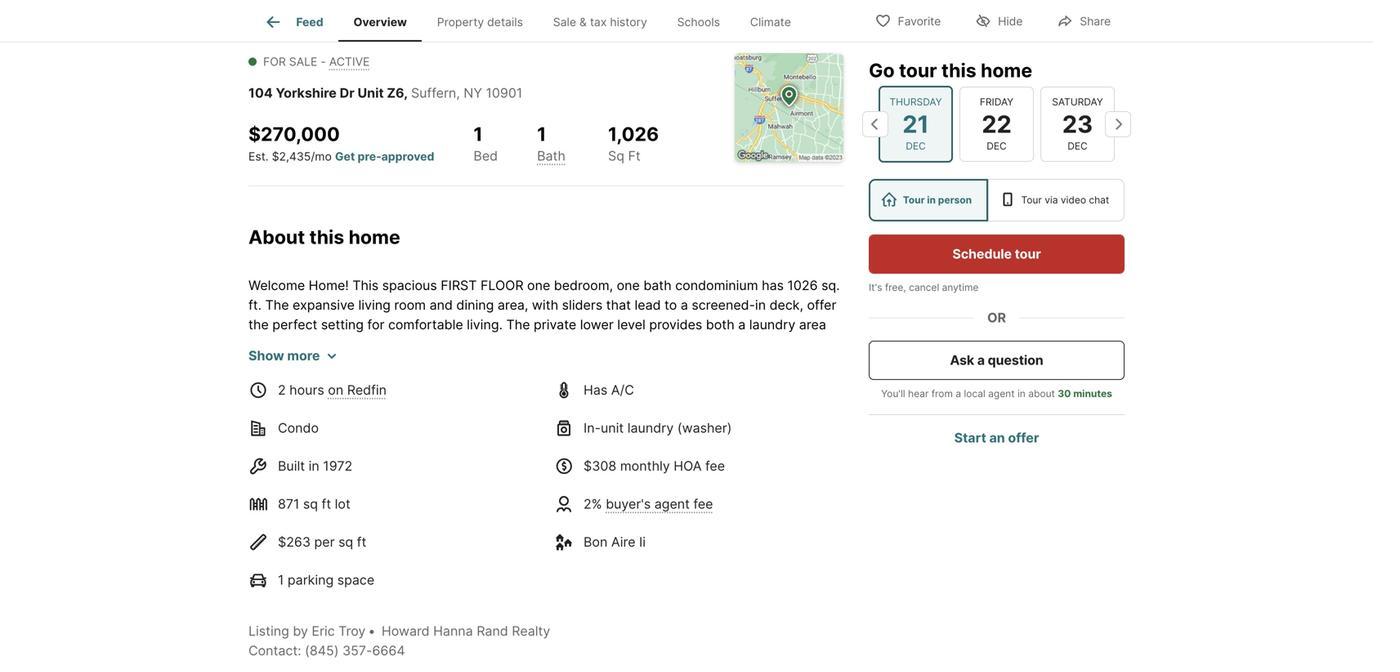 Task type: vqa. For each thing, say whether or not it's contained in the screenshot.
reading
no



Task type: describe. For each thing, give the bounding box(es) containing it.
map entry image
[[735, 53, 844, 162]]

1 horizontal spatial agent
[[989, 388, 1015, 400]]

hours
[[290, 382, 324, 398]]

•
[[368, 623, 376, 639]]

in inside tour in person 'option'
[[928, 194, 936, 206]]

unit
[[601, 420, 624, 436]]

place
[[435, 415, 468, 431]]

favorite
[[898, 14, 941, 28]]

ny
[[464, 85, 482, 101]]

approved
[[382, 149, 435, 163]]

first
[[441, 277, 477, 293]]

climate
[[751, 15, 791, 29]]

sale & tax history tab
[[538, 2, 663, 42]]

and down suffern's
[[249, 395, 272, 411]]

lafayette
[[595, 376, 653, 391]]

hide button
[[962, 4, 1037, 37]]

spot
[[466, 336, 494, 352]]

1 vertical spatial this
[[249, 415, 275, 431]]

0 horizontal spatial is
[[370, 415, 380, 431]]

transportation
[[614, 395, 702, 411]]

about
[[1029, 388, 1056, 400]]

bon aire ii
[[584, 534, 646, 550]]

1026
[[788, 277, 818, 293]]

0 horizontal spatial this
[[310, 226, 344, 249]]

this inside welcome home! this spacious first floor one bedroom, one bath condominium has 1026 sq. ft. the expansive living room and dining area, with sliders that lead to a screened-in deck, offer the perfect setting for comfortable living. the private lower level provides both a laundry area and storage. the assigned parking spot is conveniently located just steps away from the back door. the bon aire condo complex boasts a pool, tot lot and tennis, basketball and bocci courts. suffern's charming downtown area includes the historic lafayette theater, many restaurants and charming shops. a commuter's delight, near both nyc transportation and major highways. this prime location is an ideal place to call home. hurry, this won't last!!
[[596, 415, 619, 431]]

commuter's
[[393, 395, 466, 411]]

buyer's agent fee link
[[606, 496, 713, 512]]

in right built
[[309, 458, 320, 474]]

lot inside welcome home! this spacious first floor one bedroom, one bath condominium has 1026 sq. ft. the expansive living room and dining area, with sliders that lead to a screened-in deck, offer the perfect setting for comfortable living. the private lower level provides both a laundry area and storage. the assigned parking spot is conveniently located just steps away from the back door. the bon aire condo complex boasts a pool, tot lot and tennis, basketball and bocci courts. suffern's charming downtown area includes the historic lafayette theater, many restaurants and charming shops. a commuter's delight, near both nyc transportation and major highways. this prime location is an ideal place to call home. hurry, this won't last!!
[[578, 356, 594, 372]]

share
[[1080, 14, 1111, 28]]

major
[[733, 395, 767, 411]]

0 horizontal spatial area
[[436, 376, 464, 391]]

spacious
[[382, 277, 437, 293]]

0 horizontal spatial agent
[[655, 496, 690, 512]]

private
[[534, 317, 577, 333]]

just
[[643, 336, 665, 352]]

get
[[335, 149, 355, 163]]

dec for 21
[[906, 140, 926, 152]]

person
[[939, 194, 972, 206]]

unit
[[358, 85, 384, 101]]

highways.
[[771, 395, 833, 411]]

chat
[[1090, 194, 1110, 206]]

ft
[[628, 148, 641, 164]]

from inside welcome home! this spacious first floor one bedroom, one bath condominium has 1026 sq. ft. the expansive living room and dining area, with sliders that lead to a screened-in deck, offer the perfect setting for comfortable living. the private lower level provides both a laundry area and storage. the assigned parking spot is conveniently located just steps away from the back door. the bon aire condo complex boasts a pool, tot lot and tennis, basketball and bocci courts. suffern's charming downtown area includes the historic lafayette theater, many restaurants and charming shops. a commuter's delight, near both nyc transportation and major highways. this prime location is an ideal place to call home. hurry, this won't last!!
[[743, 336, 771, 352]]

show
[[249, 348, 284, 364]]

for
[[263, 55, 286, 69]]

suffern
[[411, 85, 457, 101]]

fee for $308 monthly hoa fee
[[706, 458, 725, 474]]

10901
[[486, 85, 523, 101]]

and up 'door.'
[[249, 336, 272, 352]]

cancel
[[909, 282, 940, 294]]

per
[[314, 534, 335, 550]]

area,
[[498, 297, 529, 313]]

1 one from the left
[[527, 277, 551, 293]]

schools tab
[[663, 2, 735, 42]]

minutes
[[1074, 388, 1113, 400]]

1 vertical spatial both
[[550, 395, 579, 411]]

overview
[[354, 15, 407, 29]]

871 sq ft lot
[[278, 496, 351, 512]]

21
[[903, 110, 930, 138]]

dec for 22
[[987, 140, 1007, 152]]

1 vertical spatial sq
[[339, 534, 353, 550]]

dining
[[457, 297, 494, 313]]

0 vertical spatial both
[[706, 317, 735, 333]]

next image
[[1106, 111, 1132, 137]]

deck,
[[770, 297, 804, 313]]

ask a question
[[950, 352, 1044, 368]]

via
[[1045, 194, 1059, 206]]

1 horizontal spatial offer
[[1009, 430, 1040, 446]]

tour for go
[[899, 59, 938, 82]]

est.
[[249, 149, 269, 163]]

$263
[[278, 534, 311, 550]]

condo inside welcome home! this spacious first floor one bedroom, one bath condominium has 1026 sq. ft. the expansive living room and dining area, with sliders that lead to a screened-in deck, offer the perfect setting for comfortable living. the private lower level provides both a laundry area and storage. the assigned parking spot is conveniently located just steps away from the back door. the bon aire condo complex boasts a pool, tot lot and tennis, basketball and bocci courts. suffern's charming downtown area includes the historic lafayette theater, many restaurants and charming shops. a commuter's delight, near both nyc transportation and major highways. this prime location is an ideal place to call home. hurry, this won't last!!
[[367, 356, 408, 372]]

suffern's
[[249, 376, 304, 391]]

start an offer
[[955, 430, 1040, 446]]

357-
[[343, 643, 372, 659]]

near
[[519, 395, 547, 411]]

2 one from the left
[[617, 277, 640, 293]]

and up 'many'
[[736, 356, 760, 372]]

history
[[610, 15, 648, 29]]

a left local
[[956, 388, 962, 400]]

bath
[[644, 277, 672, 293]]

tour for tour via video chat
[[1022, 194, 1042, 206]]

condominium
[[676, 277, 759, 293]]

0 vertical spatial home
[[981, 59, 1033, 82]]

-
[[321, 55, 326, 69]]

1,026 sq ft
[[608, 123, 659, 164]]

1 horizontal spatial the
[[522, 376, 542, 391]]

located
[[593, 336, 639, 352]]

contact:
[[249, 643, 301, 659]]

aire inside welcome home! this spacious first floor one bedroom, one bath condominium has 1026 sq. ft. the expansive living room and dining area, with sliders that lead to a screened-in deck, offer the perfect setting for comfortable living. the private lower level provides both a laundry area and storage. the assigned parking spot is conveniently located just steps away from the back door. the bon aire condo complex boasts a pool, tot lot and tennis, basketball and bocci courts. suffern's charming downtown area includes the historic lafayette theater, many restaurants and charming shops. a commuter's delight, near both nyc transportation and major highways. this prime location is an ideal place to call home. hurry, this won't last!!
[[339, 356, 363, 372]]

you'll
[[882, 388, 906, 400]]

away
[[706, 336, 739, 352]]

sale & tax history
[[553, 15, 648, 29]]

(845)
[[305, 643, 339, 659]]

with
[[532, 297, 559, 313]]

0 vertical spatial is
[[497, 336, 507, 352]]

ideal
[[402, 415, 431, 431]]

bed
[[474, 148, 498, 164]]

start an offer link
[[955, 430, 1040, 446]]

tour for schedule
[[1015, 246, 1041, 262]]

rand
[[477, 623, 508, 639]]

1972
[[323, 458, 353, 474]]

tab list containing feed
[[249, 0, 820, 42]]

0 vertical spatial sq
[[303, 496, 318, 512]]

howard
[[382, 623, 430, 639]]

property details tab
[[422, 2, 538, 42]]

on
[[328, 382, 344, 398]]

and down located
[[598, 356, 621, 372]]

1 vertical spatial home
[[349, 226, 400, 249]]

hoa
[[674, 458, 702, 474]]

boasts
[[467, 356, 509, 372]]

lower
[[580, 317, 614, 333]]

tour via video chat
[[1022, 194, 1110, 206]]

downtown
[[368, 376, 433, 391]]

floor
[[481, 277, 524, 293]]

conveniently
[[511, 336, 589, 352]]

and down 'many'
[[706, 395, 729, 411]]

0 horizontal spatial to
[[472, 415, 484, 431]]

dec for 23
[[1068, 140, 1088, 152]]

welcome home! this spacious first floor one bedroom, one bath condominium has 1026 sq. ft. the expansive living room and dining area, with sliders that lead to a screened-in deck, offer the perfect setting for comfortable living. the private lower level provides both a laundry area and storage. the assigned parking spot is conveniently located just steps away from the back door. the bon aire condo complex boasts a pool, tot lot and tennis, basketball and bocci courts. suffern's charming downtown area includes the historic lafayette theater, many restaurants and charming shops. a commuter's delight, near both nyc transportation and major highways. this prime location is an ideal place to call home. hurry, this won't last!!
[[249, 277, 844, 431]]

about this home
[[249, 226, 400, 249]]

and up comfortable
[[430, 297, 453, 313]]

show more button
[[249, 346, 336, 366]]

tour in person
[[903, 194, 972, 206]]

1 , from the left
[[404, 85, 408, 101]]

(washer)
[[678, 420, 732, 436]]



Task type: locate. For each thing, give the bounding box(es) containing it.
go
[[869, 59, 895, 82]]

0 horizontal spatial 1
[[278, 572, 284, 588]]

$308 monthly hoa fee
[[584, 458, 725, 474]]

2 , from the left
[[457, 85, 460, 101]]

tour inside 'option'
[[903, 194, 925, 206]]

1 horizontal spatial 104 yorkshire dr unit z6, suffern, ny 10901 image
[[869, 0, 1125, 34]]

this up thursday
[[942, 59, 977, 82]]

0 horizontal spatial the
[[249, 317, 269, 333]]

redfin
[[347, 382, 387, 398]]

built
[[278, 458, 305, 474]]

previous image
[[863, 111, 889, 137]]

2 vertical spatial the
[[522, 376, 542, 391]]

an inside welcome home! this spacious first floor one bedroom, one bath condominium has 1026 sq. ft. the expansive living room and dining area, with sliders that lead to a screened-in deck, offer the perfect setting for comfortable living. the private lower level provides both a laundry area and storage. the assigned parking spot is conveniently located just steps away from the back door. the bon aire condo complex boasts a pool, tot lot and tennis, basketball and bocci courts. suffern's charming downtown area includes the historic lafayette theater, many restaurants and charming shops. a commuter's delight, near both nyc transportation and major highways. this prime location is an ideal place to call home. hurry, this won't last!!
[[383, 415, 398, 431]]

in inside welcome home! this spacious first floor one bedroom, one bath condominium has 1026 sq. ft. the expansive living room and dining area, with sliders that lead to a screened-in deck, offer the perfect setting for comfortable living. the private lower level provides both a laundry area and storage. the assigned parking spot is conveniently located just steps away from the back door. the bon aire condo complex boasts a pool, tot lot and tennis, basketball and bocci courts. suffern's charming downtown area includes the historic lafayette theater, many restaurants and charming shops. a commuter's delight, near both nyc transportation and major highways. this prime location is an ideal place to call home. hurry, this won't last!!
[[756, 297, 766, 313]]

1 up bath link
[[537, 123, 547, 146]]

1 horizontal spatial area
[[800, 317, 827, 333]]

0 horizontal spatial an
[[383, 415, 398, 431]]

1 vertical spatial ft
[[357, 534, 367, 550]]

an down a at the bottom left
[[383, 415, 398, 431]]

yorkshire
[[276, 85, 337, 101]]

or
[[988, 310, 1007, 326]]

tour in person option
[[869, 179, 988, 222]]

a right 'ask'
[[978, 352, 985, 368]]

1 vertical spatial this
[[310, 226, 344, 249]]

tour inside the schedule tour 'button'
[[1015, 246, 1041, 262]]

historic
[[546, 376, 592, 391]]

laundry down deck,
[[750, 317, 796, 333]]

thursday
[[890, 96, 943, 108]]

pool,
[[523, 356, 554, 372]]

the down setting
[[330, 336, 354, 352]]

video
[[1061, 194, 1087, 206]]

area
[[800, 317, 827, 333], [436, 376, 464, 391]]

1 vertical spatial offer
[[1009, 430, 1040, 446]]

1 horizontal spatial bon
[[584, 534, 608, 550]]

1 for 1 bath
[[537, 123, 547, 146]]

1 horizontal spatial this
[[353, 277, 379, 293]]

0 horizontal spatial one
[[527, 277, 551, 293]]

dec down 21
[[906, 140, 926, 152]]

22
[[982, 110, 1012, 138]]

0 horizontal spatial 104 yorkshire dr unit z6, suffern, ny 10901 image
[[249, 0, 863, 34]]

1 vertical spatial laundry
[[628, 420, 674, 436]]

,
[[404, 85, 408, 101], [457, 85, 460, 101]]

tour left via
[[1022, 194, 1042, 206]]

steps
[[669, 336, 703, 352]]

the
[[249, 317, 269, 333], [775, 336, 795, 352], [522, 376, 542, 391]]

ft right per
[[357, 534, 367, 550]]

0 vertical spatial charming
[[307, 376, 365, 391]]

0 vertical spatial tour
[[899, 59, 938, 82]]

get pre-approved link
[[335, 149, 435, 163]]

104 yorkshire dr unit z6, suffern, ny 10901 image
[[249, 0, 863, 34], [869, 0, 1125, 34]]

1 vertical spatial area
[[436, 376, 464, 391]]

parking down $263 per sq ft
[[288, 572, 334, 588]]

courts.
[[801, 356, 844, 372]]

0 vertical spatial aire
[[339, 356, 363, 372]]

both down historic
[[550, 395, 579, 411]]

a inside 'button'
[[978, 352, 985, 368]]

tour right schedule
[[1015, 246, 1041, 262]]

1 vertical spatial to
[[472, 415, 484, 431]]

0 horizontal spatial this
[[249, 415, 275, 431]]

saturday
[[1053, 96, 1104, 108]]

1 vertical spatial parking
[[288, 572, 334, 588]]

it's free, cancel anytime
[[869, 282, 979, 294]]

expansive
[[293, 297, 355, 313]]

built in 1972
[[278, 458, 353, 474]]

by
[[293, 623, 308, 639]]

tab list
[[249, 0, 820, 42]]

both up away at right
[[706, 317, 735, 333]]

dec down 22
[[987, 140, 1007, 152]]

in down has
[[756, 297, 766, 313]]

dec down 23
[[1068, 140, 1088, 152]]

has
[[584, 382, 608, 398]]

is right spot
[[497, 336, 507, 352]]

fee right hoa
[[706, 458, 725, 474]]

z6
[[387, 85, 404, 101]]

to up provides
[[665, 297, 677, 313]]

aire up on redfin link
[[339, 356, 363, 372]]

comfortable
[[388, 317, 463, 333]]

2 104 yorkshire dr unit z6, suffern, ny 10901 image from the left
[[869, 0, 1125, 34]]

laundry down "transportation" on the bottom
[[628, 420, 674, 436]]

friday 22 dec
[[980, 96, 1014, 152]]

tour left person
[[903, 194, 925, 206]]

home up the friday
[[981, 59, 1033, 82]]

more
[[287, 348, 320, 364]]

1 horizontal spatial laundry
[[750, 317, 796, 333]]

hear
[[909, 388, 929, 400]]

0 vertical spatial agent
[[989, 388, 1015, 400]]

area down the "complex" at the left
[[436, 376, 464, 391]]

2 dec from the left
[[987, 140, 1007, 152]]

the down welcome
[[265, 297, 289, 313]]

1 vertical spatial tour
[[1015, 246, 1041, 262]]

0 horizontal spatial condo
[[278, 420, 319, 436]]

ft right 871
[[322, 496, 331, 512]]

sq.
[[822, 277, 840, 293]]

perfect
[[273, 317, 318, 333]]

0 horizontal spatial parking
[[288, 572, 334, 588]]

property
[[437, 15, 484, 29]]

screened-
[[692, 297, 756, 313]]

won't
[[622, 415, 656, 431]]

this up the living
[[353, 277, 379, 293]]

1 horizontal spatial condo
[[367, 356, 408, 372]]

space
[[338, 572, 375, 588]]

1 vertical spatial lot
[[335, 496, 351, 512]]

2 vertical spatial this
[[596, 415, 619, 431]]

1 down $263
[[278, 572, 284, 588]]

overview tab
[[339, 2, 422, 42]]

0 horizontal spatial tour
[[903, 194, 925, 206]]

a up provides
[[681, 297, 688, 313]]

0 horizontal spatial ,
[[404, 85, 408, 101]]

1 horizontal spatial to
[[665, 297, 677, 313]]

list box containing tour in person
[[869, 179, 1125, 222]]

one up with
[[527, 277, 551, 293]]

the down storage.
[[284, 356, 307, 372]]

0 vertical spatial this
[[942, 59, 977, 82]]

1 horizontal spatial 1
[[474, 123, 483, 146]]

1 horizontal spatial this
[[596, 415, 619, 431]]

is down shops. at bottom
[[370, 415, 380, 431]]

this left prime
[[249, 415, 275, 431]]

0 vertical spatial offer
[[807, 297, 837, 313]]

a
[[681, 297, 688, 313], [739, 317, 746, 333], [978, 352, 985, 368], [512, 356, 520, 372], [956, 388, 962, 400]]

tot
[[557, 356, 575, 372]]

one up that
[[617, 277, 640, 293]]

1 dec from the left
[[906, 140, 926, 152]]

1
[[474, 123, 483, 146], [537, 123, 547, 146], [278, 572, 284, 588]]

to left call
[[472, 415, 484, 431]]

1 horizontal spatial dec
[[987, 140, 1007, 152]]

2 horizontal spatial dec
[[1068, 140, 1088, 152]]

1 horizontal spatial ,
[[457, 85, 460, 101]]

0 vertical spatial ft
[[322, 496, 331, 512]]

dec inside thursday 21 dec
[[906, 140, 926, 152]]

sq right per
[[339, 534, 353, 550]]

1 vertical spatial is
[[370, 415, 380, 431]]

has
[[762, 277, 784, 293]]

1 vertical spatial condo
[[278, 420, 319, 436]]

1 horizontal spatial from
[[932, 388, 953, 400]]

104
[[249, 85, 273, 101]]

property details
[[437, 15, 523, 29]]

bath link
[[537, 148, 566, 164]]

eric
[[312, 623, 335, 639]]

bon down 2%
[[584, 534, 608, 550]]

living
[[359, 297, 391, 313]]

1 bed
[[474, 123, 498, 164]]

0 horizontal spatial both
[[550, 395, 579, 411]]

None button
[[879, 86, 953, 163], [960, 86, 1034, 162], [1041, 86, 1115, 162], [879, 86, 953, 163], [960, 86, 1034, 162], [1041, 86, 1115, 162]]

tour inside option
[[1022, 194, 1042, 206]]

agent right local
[[989, 388, 1015, 400]]

sq
[[608, 148, 625, 164]]

0 vertical spatial fee
[[706, 458, 725, 474]]

sq right 871
[[303, 496, 318, 512]]

1 horizontal spatial is
[[497, 336, 507, 352]]

1 tour from the left
[[903, 194, 925, 206]]

2 horizontal spatial the
[[775, 336, 795, 352]]

1 104 yorkshire dr unit z6, suffern, ny 10901 image from the left
[[249, 0, 863, 34]]

0 vertical spatial the
[[249, 317, 269, 333]]

agent down hoa
[[655, 496, 690, 512]]

0 vertical spatial parking
[[417, 336, 463, 352]]

from up bocci
[[743, 336, 771, 352]]

, left ny
[[457, 85, 460, 101]]

an
[[383, 415, 398, 431], [990, 430, 1006, 446]]

0 vertical spatial from
[[743, 336, 771, 352]]

a down screened-
[[739, 317, 746, 333]]

this up 'home!'
[[310, 226, 344, 249]]

2% buyer's agent fee
[[584, 496, 713, 512]]

condo up built
[[278, 420, 319, 436]]

it's
[[869, 282, 883, 294]]

parking inside welcome home! this spacious first floor one bedroom, one bath condominium has 1026 sq. ft. the expansive living room and dining area, with sliders that lead to a screened-in deck, offer the perfect setting for comfortable living. the private lower level provides both a laundry area and storage. the assigned parking spot is conveniently located just steps away from the back door. the bon aire condo complex boasts a pool, tot lot and tennis, basketball and bocci courts. suffern's charming downtown area includes the historic lafayette theater, many restaurants and charming shops. a commuter's delight, near both nyc transportation and major highways. this prime location is an ideal place to call home. hurry, this won't last!!
[[417, 336, 463, 352]]

0 vertical spatial laundry
[[750, 317, 796, 333]]

2 tour from the left
[[1022, 194, 1042, 206]]

the up bocci
[[775, 336, 795, 352]]

2 horizontal spatial 1
[[537, 123, 547, 146]]

active
[[329, 55, 370, 69]]

1 horizontal spatial tour
[[1022, 194, 1042, 206]]

, left suffern
[[404, 85, 408, 101]]

the down the area,
[[507, 317, 530, 333]]

0 horizontal spatial sq
[[303, 496, 318, 512]]

charming up prime
[[275, 395, 333, 411]]

agent
[[989, 388, 1015, 400], [655, 496, 690, 512]]

hanna
[[433, 623, 473, 639]]

tour for tour in person
[[903, 194, 925, 206]]

0 vertical spatial lot
[[578, 356, 594, 372]]

dec inside saturday 23 dec
[[1068, 140, 1088, 152]]

last!!
[[659, 415, 689, 431]]

0 vertical spatial condo
[[367, 356, 408, 372]]

1 vertical spatial fee
[[694, 496, 713, 512]]

area up back
[[800, 317, 827, 333]]

0 vertical spatial to
[[665, 297, 677, 313]]

an right start
[[990, 430, 1006, 446]]

lot right tot on the bottom left of page
[[578, 356, 594, 372]]

0 vertical spatial area
[[800, 317, 827, 333]]

prime
[[278, 415, 313, 431]]

1 vertical spatial the
[[775, 336, 795, 352]]

about
[[249, 226, 305, 249]]

the down the ft.
[[249, 317, 269, 333]]

1 horizontal spatial both
[[706, 317, 735, 333]]

1 horizontal spatial an
[[990, 430, 1006, 446]]

tennis,
[[625, 356, 666, 372]]

for sale - active
[[263, 55, 370, 69]]

provides
[[650, 317, 703, 333]]

1 bath
[[537, 123, 566, 164]]

1 for 1 parking space
[[278, 572, 284, 588]]

charming up shops. at bottom
[[307, 376, 365, 391]]

1 horizontal spatial parking
[[417, 336, 463, 352]]

call
[[488, 415, 509, 431]]

1 vertical spatial agent
[[655, 496, 690, 512]]

climate tab
[[735, 2, 806, 42]]

tax
[[590, 15, 607, 29]]

on redfin link
[[328, 382, 387, 398]]

1 horizontal spatial ft
[[357, 534, 367, 550]]

aire left ii
[[612, 534, 636, 550]]

0 horizontal spatial lot
[[335, 496, 351, 512]]

0 vertical spatial bon
[[311, 356, 335, 372]]

laundry
[[750, 317, 796, 333], [628, 420, 674, 436]]

favorite button
[[862, 4, 955, 37]]

0 horizontal spatial from
[[743, 336, 771, 352]]

lot down the 1972
[[335, 496, 351, 512]]

from
[[743, 336, 771, 352], [932, 388, 953, 400]]

&
[[580, 15, 587, 29]]

the up near at the bottom of page
[[522, 376, 542, 391]]

home!
[[309, 277, 349, 293]]

1 up bed
[[474, 123, 483, 146]]

hide
[[999, 14, 1023, 28]]

1 vertical spatial charming
[[275, 395, 333, 411]]

condo
[[367, 356, 408, 372], [278, 420, 319, 436]]

0 horizontal spatial tour
[[899, 59, 938, 82]]

this
[[353, 277, 379, 293], [249, 415, 275, 431]]

1 inside 1 bath
[[537, 123, 547, 146]]

tour
[[899, 59, 938, 82], [1015, 246, 1041, 262]]

fee for 2% buyer's agent fee
[[694, 496, 713, 512]]

2 horizontal spatial this
[[942, 59, 977, 82]]

bon up 2 hours on redfin
[[311, 356, 335, 372]]

1 horizontal spatial tour
[[1015, 246, 1041, 262]]

room
[[394, 297, 426, 313]]

condo down assigned
[[367, 356, 408, 372]]

active link
[[329, 55, 370, 69]]

1 for 1 bed
[[474, 123, 483, 146]]

3 dec from the left
[[1068, 140, 1088, 152]]

tour up thursday
[[899, 59, 938, 82]]

0 vertical spatial this
[[353, 277, 379, 293]]

1 inside 1 bed
[[474, 123, 483, 146]]

list box
[[869, 179, 1125, 222]]

0 horizontal spatial home
[[349, 226, 400, 249]]

1 horizontal spatial sq
[[339, 534, 353, 550]]

bon inside welcome home! this spacious first floor one bedroom, one bath condominium has 1026 sq. ft. the expansive living room and dining area, with sliders that lead to a screened-in deck, offer the perfect setting for comfortable living. the private lower level provides both a laundry area and storage. the assigned parking spot is conveniently located just steps away from the back door. the bon aire condo complex boasts a pool, tot lot and tennis, basketball and bocci courts. suffern's charming downtown area includes the historic lafayette theater, many restaurants and charming shops. a commuter's delight, near both nyc transportation and major highways. this prime location is an ideal place to call home. hurry, this won't last!!
[[311, 356, 335, 372]]

one
[[527, 277, 551, 293], [617, 277, 640, 293]]

1 horizontal spatial aire
[[612, 534, 636, 550]]

this down nyc
[[596, 415, 619, 431]]

871
[[278, 496, 300, 512]]

realty
[[512, 623, 551, 639]]

restaurants
[[749, 376, 819, 391]]

offer down sq.
[[807, 297, 837, 313]]

$270,000
[[249, 123, 340, 146]]

0 horizontal spatial ft
[[322, 496, 331, 512]]

location
[[317, 415, 366, 431]]

offer inside welcome home! this spacious first floor one bedroom, one bath condominium has 1026 sq. ft. the expansive living room and dining area, with sliders that lead to a screened-in deck, offer the perfect setting for comfortable living. the private lower level provides both a laundry area and storage. the assigned parking spot is conveniently located just steps away from the back door. the bon aire condo complex boasts a pool, tot lot and tennis, basketball and bocci courts. suffern's charming downtown area includes the historic lafayette theater, many restaurants and charming shops. a commuter's delight, near both nyc transportation and major highways. this prime location is an ideal place to call home. hurry, this won't last!!
[[807, 297, 837, 313]]

1 horizontal spatial lot
[[578, 356, 594, 372]]

from right hear
[[932, 388, 953, 400]]

dec inside friday 22 dec
[[987, 140, 1007, 152]]

in left person
[[928, 194, 936, 206]]

home up spacious
[[349, 226, 400, 249]]

laundry inside welcome home! this spacious first floor one bedroom, one bath condominium has 1026 sq. ft. the expansive living room and dining area, with sliders that lead to a screened-in deck, offer the perfect setting for comfortable living. the private lower level provides both a laundry area and storage. the assigned parking spot is conveniently located just steps away from the back door. the bon aire condo complex boasts a pool, tot lot and tennis, basketball and bocci courts. suffern's charming downtown area includes the historic lafayette theater, many restaurants and charming shops. a commuter's delight, near both nyc transportation and major highways. this prime location is an ideal place to call home. hurry, this won't last!!
[[750, 317, 796, 333]]

fee down hoa
[[694, 496, 713, 512]]

bocci
[[763, 356, 797, 372]]

1 horizontal spatial home
[[981, 59, 1033, 82]]

tour via video chat option
[[988, 179, 1125, 222]]

in left the about
[[1018, 388, 1026, 400]]

1 vertical spatial from
[[932, 388, 953, 400]]

1 vertical spatial bon
[[584, 534, 608, 550]]

schedule
[[953, 246, 1012, 262]]

0 horizontal spatial offer
[[807, 297, 837, 313]]

1 vertical spatial aire
[[612, 534, 636, 550]]

troy
[[339, 623, 366, 639]]

parking up the "complex" at the left
[[417, 336, 463, 352]]

offer down the about
[[1009, 430, 1040, 446]]

a left pool,
[[512, 356, 520, 372]]

0 horizontal spatial aire
[[339, 356, 363, 372]]

0 horizontal spatial laundry
[[628, 420, 674, 436]]

nyc
[[583, 395, 610, 411]]



